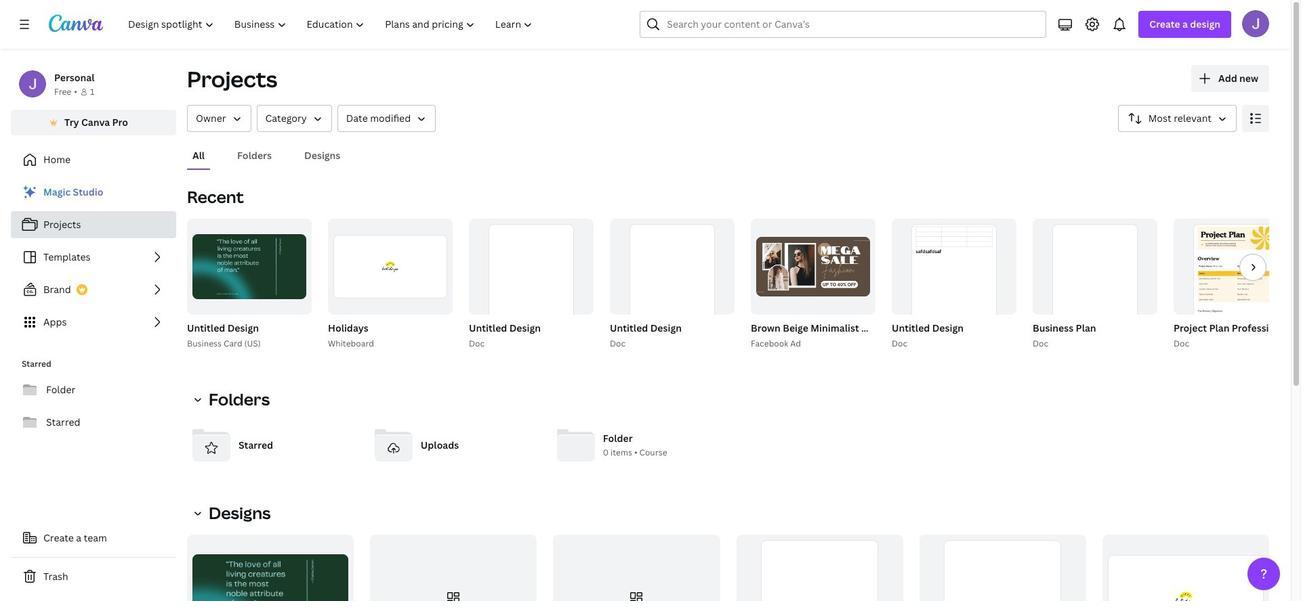 Task type: describe. For each thing, give the bounding box(es) containing it.
Search search field
[[667, 12, 1019, 37]]

Date modified button
[[337, 105, 436, 132]]



Task type: vqa. For each thing, say whether or not it's contained in the screenshot.
Owner button
yes



Task type: locate. For each thing, give the bounding box(es) containing it.
Sort by button
[[1118, 105, 1237, 132]]

top level navigation element
[[119, 11, 544, 38]]

Owner button
[[187, 105, 251, 132]]

Category button
[[256, 105, 332, 132]]

list
[[11, 179, 176, 336]]

jacob simon image
[[1242, 10, 1269, 37]]

None search field
[[640, 11, 1047, 38]]

group
[[184, 219, 312, 351], [187, 219, 312, 315], [325, 219, 453, 351], [328, 219, 453, 315], [466, 219, 594, 351], [469, 219, 594, 345], [607, 219, 735, 351], [610, 219, 735, 345], [748, 219, 1007, 351], [751, 219, 876, 315], [889, 219, 1016, 351], [892, 219, 1016, 345], [1030, 219, 1157, 351], [1033, 219, 1157, 345], [1171, 219, 1301, 351], [1174, 219, 1298, 345], [187, 535, 354, 602], [370, 535, 537, 602], [553, 535, 720, 602], [736, 535, 903, 602], [919, 535, 1086, 602], [1102, 535, 1269, 602]]



